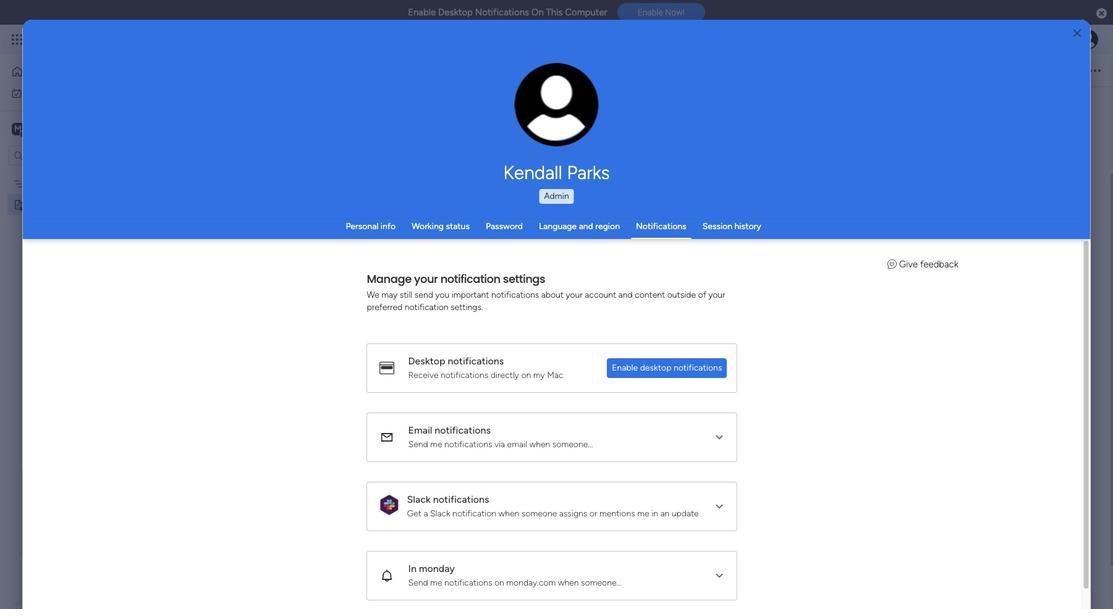 Task type: describe. For each thing, give the bounding box(es) containing it.
outside
[[667, 290, 696, 300]]

slide
[[499, 385, 519, 396]]

notification inside slack notifications get a slack notification when someone assigns or mentions me in an update
[[452, 509, 496, 519]]

enable now!
[[638, 8, 685, 17]]

of
[[698, 290, 706, 300]]

upcoming
[[453, 336, 510, 351]]

personal info link
[[346, 221, 396, 232]]

personal info
[[346, 221, 396, 232]]

📋
[[436, 336, 450, 351]]

receive
[[408, 370, 438, 381]]

picture
[[545, 122, 570, 131]]

assigns
[[559, 509, 587, 519]]

finish presentations
[[468, 297, 555, 309]]

workspace
[[53, 123, 101, 135]]

me inside slack notifications get a slack notification when someone assigns or mentions me in an update
[[637, 509, 649, 519]]

notes
[[29, 199, 53, 210]]

give
[[899, 259, 918, 270]]

the
[[524, 273, 542, 288]]

mention image
[[563, 64, 575, 76]]

✨
[[436, 273, 450, 288]]

on
[[532, 7, 544, 18]]

my work button
[[7, 83, 133, 103]]

when for monday
[[558, 578, 579, 588]]

someone
[[522, 509, 557, 519]]

these
[[495, 234, 519, 246]]

workspace selection element
[[12, 122, 103, 138]]

get
[[407, 509, 421, 519]]

for
[[505, 273, 521, 288]]

send for email
[[408, 439, 428, 450]]

someone... for email notifications
[[552, 439, 593, 450]]

session
[[703, 221, 733, 232]]

1 vertical spatial notification
[[405, 302, 448, 313]]

email
[[507, 439, 527, 450]]

working status
[[412, 221, 470, 232]]

0 vertical spatial desktop
[[438, 7, 473, 18]]

dapulse close image
[[1097, 7, 1108, 20]]

parks
[[567, 162, 610, 184]]

via
[[494, 439, 505, 450]]

0 vertical spatial slack
[[407, 494, 431, 506]]

enable for enable desktop notifications on this computer
[[408, 7, 436, 18]]

change profile picture
[[531, 112, 583, 131]]

me for monday
[[430, 578, 442, 588]]

workspace image
[[12, 122, 24, 136]]

still
[[400, 290, 412, 300]]

send
[[415, 290, 433, 300]]

language and region
[[539, 221, 620, 232]]

create slide deck
[[468, 385, 543, 396]]

change profile picture button
[[515, 63, 599, 147]]

computer
[[565, 7, 608, 18]]

finish report
[[468, 404, 522, 416]]

region
[[596, 221, 620, 232]]

password
[[486, 221, 523, 232]]

my work
[[27, 88, 60, 98]]

marketing
[[29, 178, 68, 189]]

an
[[661, 509, 670, 519]]

desktop notifications receive notifications directly on my mac
[[408, 355, 563, 381]]

plan
[[70, 178, 86, 189]]

create
[[468, 385, 496, 396]]

this
[[546, 7, 563, 18]]

manage
[[367, 271, 411, 287]]

a
[[424, 509, 428, 519]]

we
[[367, 290, 379, 300]]

manage your notification settings we may still send you important notifications about your account and content outside of your preferred notification settings.
[[367, 271, 725, 313]]

feedback
[[921, 259, 959, 270]]

notes
[[522, 234, 547, 246]]

about
[[541, 290, 564, 300]]

account
[[585, 290, 616, 300]]

settings
[[503, 271, 545, 287]]

main workspace
[[28, 123, 101, 135]]

notifications inside manage your notification settings we may still send you important notifications about your account and content outside of your preferred notification settings.
[[491, 290, 539, 300]]

1 vertical spatial slack
[[430, 509, 450, 519]]

close image
[[1074, 29, 1082, 38]]

working
[[412, 221, 444, 232]]

enable desktop notifications on this computer
[[408, 7, 608, 18]]

lottie animation image
[[0, 485, 158, 610]]

home button
[[7, 62, 133, 82]]

desktop
[[640, 363, 672, 373]]

session history link
[[703, 221, 762, 232]]

in
[[652, 509, 658, 519]]

monday
[[419, 563, 455, 575]]

private board image
[[13, 199, 25, 211]]

2 horizontal spatial your
[[709, 290, 725, 300]]

select product image
[[11, 33, 24, 46]]

me for notifications
[[430, 439, 442, 450]]

password link
[[486, 221, 523, 232]]

deck
[[522, 385, 543, 396]]



Task type: locate. For each thing, give the bounding box(es) containing it.
me left in
[[637, 509, 649, 519]]

on for notifications
[[521, 370, 531, 381]]

slack up get
[[407, 494, 431, 506]]

v2 ellipsis image
[[1090, 62, 1101, 79]]

language and region link
[[539, 221, 620, 232]]

send for in
[[408, 578, 428, 588]]

preferred
[[367, 302, 402, 313]]

on inside "in monday send me notifications on monday.com when someone..."
[[494, 578, 504, 588]]

someone... inside email notifications send me notifications via email when someone...
[[552, 439, 593, 450]]

email
[[408, 425, 432, 436]]

you
[[435, 290, 449, 300]]

kendall parks button
[[387, 162, 727, 184]]

1 vertical spatial when
[[498, 509, 519, 519]]

when right monday.com
[[558, 578, 579, 588]]

tasks
[[513, 336, 542, 351]]

0 vertical spatial send
[[408, 439, 428, 450]]

when inside "in monday send me notifications on monday.com when someone..."
[[558, 578, 579, 588]]

2 send from the top
[[408, 578, 428, 588]]

someone... inside "in monday send me notifications on monday.com when someone..."
[[581, 578, 622, 588]]

finish for finish presentations
[[468, 297, 492, 309]]

update
[[672, 509, 699, 519]]

your
[[414, 271, 438, 287], [566, 290, 583, 300], [709, 290, 725, 300]]

0 horizontal spatial your
[[414, 271, 438, 287]]

me inside "in monday send me notifications on monday.com when someone..."
[[430, 578, 442, 588]]

notifications left on
[[475, 7, 529, 18]]

finish these notes
[[468, 234, 547, 246]]

finish down the today
[[468, 234, 492, 246]]

when for notifications
[[529, 439, 550, 450]]

1 vertical spatial finish
[[468, 297, 492, 309]]

your up send
[[414, 271, 438, 287]]

marketing plan
[[29, 178, 86, 189]]

my
[[533, 370, 545, 381]]

me down monday
[[430, 578, 442, 588]]

and inside manage your notification settings we may still send you important notifications about your account and content outside of your preferred notification settings.
[[619, 290, 633, 300]]

personal
[[346, 221, 379, 232]]

enable for enable desktop notifications
[[612, 363, 638, 373]]

list box
[[0, 171, 158, 382]]

send down email
[[408, 439, 428, 450]]

list box containing marketing plan
[[0, 171, 158, 382]]

2 finish from the top
[[468, 297, 492, 309]]

0 horizontal spatial on
[[494, 578, 504, 588]]

send inside "in monday send me notifications on monday.com when someone..."
[[408, 578, 428, 588]]

notification up important
[[440, 271, 500, 287]]

give feedback link
[[888, 259, 959, 270]]

2 horizontal spatial when
[[558, 578, 579, 588]]

0 vertical spatial on
[[521, 370, 531, 381]]

priorities
[[453, 273, 502, 288]]

1 vertical spatial notifications
[[636, 221, 687, 232]]

desktop
[[438, 7, 473, 18], [408, 355, 445, 367]]

2 vertical spatial notification
[[452, 509, 496, 519]]

0 vertical spatial notifications
[[475, 7, 529, 18]]

notifications inside slack notifications get a slack notification when someone assigns or mentions me in an update
[[433, 494, 489, 506]]

finish
[[468, 234, 492, 246], [468, 297, 492, 309], [468, 404, 492, 416]]

notifications inside "in monday send me notifications on monday.com when someone..."
[[444, 578, 492, 588]]

kendall parks
[[504, 162, 610, 184]]

2 vertical spatial me
[[430, 578, 442, 588]]

enable desktop notifications
[[612, 363, 722, 373]]

may
[[381, 290, 397, 300]]

me down email
[[430, 439, 442, 450]]

someone... for in monday
[[581, 578, 622, 588]]

kendall parks image
[[1079, 30, 1099, 49]]

email notifications send me notifications via email when someone...
[[408, 425, 593, 450]]

1 vertical spatial someone...
[[581, 578, 622, 588]]

3 finish from the top
[[468, 404, 492, 416]]

someone...
[[552, 439, 593, 450], [581, 578, 622, 588]]

option
[[0, 173, 158, 175]]

0 horizontal spatial notifications
[[475, 7, 529, 18]]

send down in
[[408, 578, 428, 588]]

presentations
[[495, 297, 555, 309]]

1 vertical spatial send
[[408, 578, 428, 588]]

mac
[[547, 370, 563, 381]]

0 vertical spatial someone...
[[552, 439, 593, 450]]

mentions
[[600, 509, 635, 519]]

important
[[452, 290, 489, 300]]

0 vertical spatial finish
[[468, 234, 492, 246]]

notification down send
[[405, 302, 448, 313]]

info
[[381, 221, 396, 232]]

when inside slack notifications get a slack notification when someone assigns or mentions me in an update
[[498, 509, 519, 519]]

on inside desktop notifications receive notifications directly on my mac
[[521, 370, 531, 381]]

or
[[590, 509, 597, 519]]

1 vertical spatial desktop
[[408, 355, 445, 367]]

finish for finish these notes
[[468, 234, 492, 246]]

on
[[521, 370, 531, 381], [494, 578, 504, 588]]

history
[[735, 221, 762, 232]]

finish for finish report
[[468, 404, 492, 416]]

work
[[41, 88, 60, 98]]

and left region
[[579, 221, 594, 232]]

kendall
[[504, 162, 563, 184]]

finish down create
[[468, 404, 492, 416]]

me
[[430, 439, 442, 450], [637, 509, 649, 519], [430, 578, 442, 588]]

slack right 'a'
[[430, 509, 450, 519]]

0 vertical spatial and
[[579, 221, 594, 232]]

session history
[[703, 221, 762, 232]]

0 vertical spatial me
[[430, 439, 442, 450]]

notifications right region
[[636, 221, 687, 232]]

style
[[526, 65, 546, 75]]

1 horizontal spatial notifications
[[636, 221, 687, 232]]

admin
[[544, 191, 569, 202]]

lottie animation element
[[0, 485, 158, 610]]

on for monday
[[494, 578, 504, 588]]

desktop inside desktop notifications receive notifications directly on my mac
[[408, 355, 445, 367]]

1 horizontal spatial when
[[529, 439, 550, 450]]

change
[[531, 112, 559, 121]]

1 horizontal spatial your
[[566, 290, 583, 300]]

directly
[[491, 370, 519, 381]]

on left my
[[521, 370, 531, 381]]

enable for enable now!
[[638, 8, 664, 17]]

your down week
[[566, 290, 583, 300]]

notification
[[440, 271, 500, 287], [405, 302, 448, 313], [452, 509, 496, 519]]

notification right 'a'
[[452, 509, 496, 519]]

in
[[408, 563, 416, 575]]

📂 today
[[436, 210, 489, 225]]

1 finish from the top
[[468, 234, 492, 246]]

on left monday.com
[[494, 578, 504, 588]]

📂
[[436, 210, 450, 225]]

me inside email notifications send me notifications via email when someone...
[[430, 439, 442, 450]]

profile
[[561, 112, 583, 121]]

📋 upcoming tasks
[[436, 336, 542, 351]]

0 vertical spatial notification
[[440, 271, 500, 287]]

enable
[[408, 7, 436, 18], [638, 8, 664, 17], [612, 363, 638, 373]]

send inside email notifications send me notifications via email when someone...
[[408, 439, 428, 450]]

monday.com
[[506, 578, 556, 588]]

your right the of
[[709, 290, 725, 300]]

week
[[545, 273, 575, 288]]

when right email
[[529, 439, 550, 450]]

and
[[579, 221, 594, 232], [619, 290, 633, 300]]

today
[[453, 210, 486, 225]]

and left content on the right top of the page
[[619, 290, 633, 300]]

finish down priorities
[[468, 297, 492, 309]]

2 vertical spatial finish
[[468, 404, 492, 416]]

Search in workspace field
[[26, 148, 103, 163]]

1 horizontal spatial on
[[521, 370, 531, 381]]

0 vertical spatial when
[[529, 439, 550, 450]]

✨ priorities for the week
[[436, 273, 575, 288]]

when inside email notifications send me notifications via email when someone...
[[529, 439, 550, 450]]

m
[[14, 123, 22, 134]]

1 horizontal spatial and
[[619, 290, 633, 300]]

notifications link
[[636, 221, 687, 232]]

in monday send me notifications on monday.com when someone...
[[408, 563, 622, 588]]

home
[[28, 66, 52, 77]]

report
[[495, 404, 522, 416]]

1 vertical spatial me
[[637, 509, 649, 519]]

2 vertical spatial when
[[558, 578, 579, 588]]

status
[[446, 221, 470, 232]]

settings.
[[451, 302, 483, 313]]

v2 user feedback image
[[888, 259, 897, 270]]

1 vertical spatial on
[[494, 578, 504, 588]]

when left someone
[[498, 509, 519, 519]]

notifications inside button
[[674, 363, 722, 373]]

enable now! button
[[618, 3, 706, 22]]

0 horizontal spatial when
[[498, 509, 519, 519]]

1 send from the top
[[408, 439, 428, 450]]

0 horizontal spatial and
[[579, 221, 594, 232]]

my
[[27, 88, 39, 98]]

give feedback
[[899, 259, 959, 270]]

slack notifications get a slack notification when someone assigns or mentions me in an update
[[407, 494, 699, 519]]

1 vertical spatial and
[[619, 290, 633, 300]]

language
[[539, 221, 577, 232]]



Task type: vqa. For each thing, say whether or not it's contained in the screenshot.
Mention Image
yes



